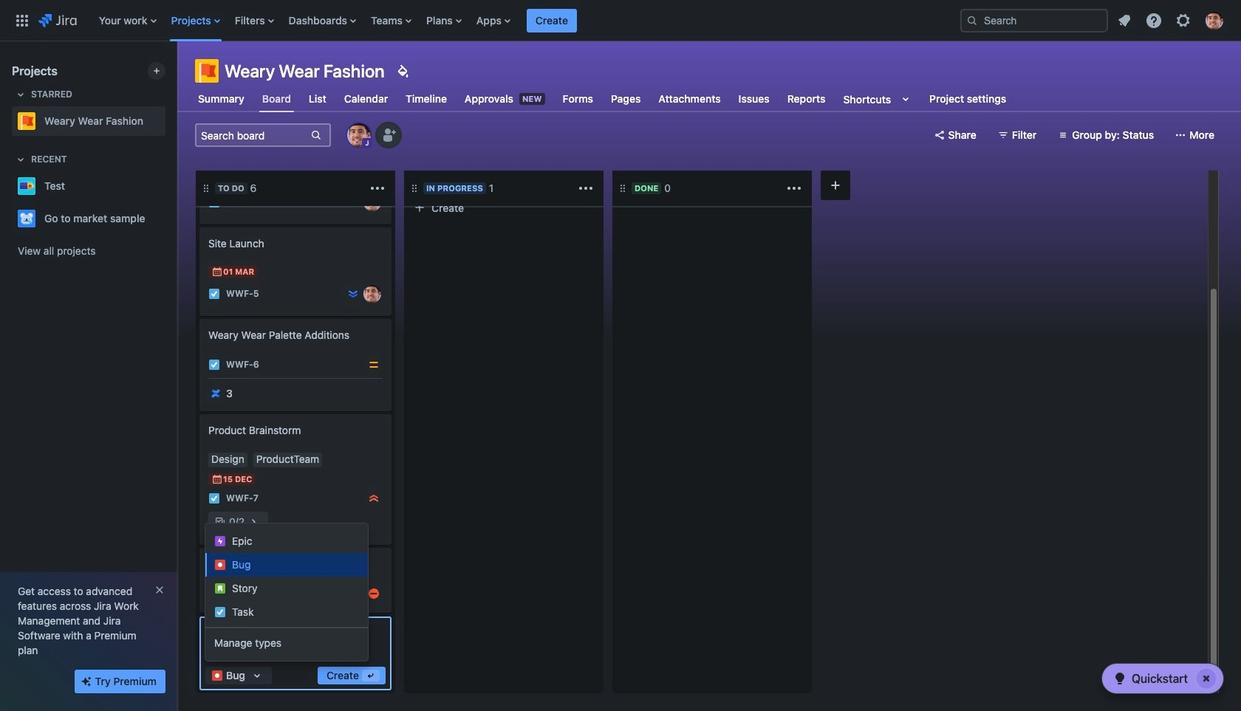 Task type: describe. For each thing, give the bounding box(es) containing it.
your profile and settings image
[[1206, 11, 1223, 29]]

show subtasks image
[[245, 513, 262, 531]]

create column image
[[827, 177, 844, 194]]

primary element
[[9, 0, 949, 41]]

create project image
[[151, 65, 163, 77]]

add to starred image
[[161, 210, 179, 228]]

help image
[[1145, 11, 1163, 29]]

add people image
[[380, 126, 397, 144]]

1 column actions menu image from the left
[[369, 180, 386, 197]]

search image
[[966, 14, 978, 26]]

appswitcher icon image
[[13, 11, 31, 29]]

2 column actions menu image from the left
[[577, 180, 595, 197]]

column actions menu image
[[785, 180, 803, 197]]

set project background image
[[393, 62, 411, 80]]

lowest image
[[347, 288, 359, 300]]

due date: 15 december 2023 image
[[211, 474, 223, 485]]

1 vertical spatial task image
[[208, 197, 220, 208]]



Task type: locate. For each thing, give the bounding box(es) containing it.
0 vertical spatial task image
[[208, 288, 220, 300]]

james peterson image
[[363, 285, 381, 303]]

Search board text field
[[197, 125, 309, 146]]

0 horizontal spatial column actions menu image
[[369, 180, 386, 197]]

0 vertical spatial create image
[[191, 217, 208, 235]]

What needs to be done? text field
[[205, 623, 386, 661]]

Search field
[[960, 8, 1108, 32]]

2 vertical spatial create image
[[191, 538, 208, 556]]

due date: 29 november 2023 image
[[211, 174, 223, 186]]

column actions menu image
[[369, 180, 386, 197], [577, 180, 595, 197]]

1 task image from the top
[[208, 288, 220, 300]]

1 vertical spatial create image
[[191, 309, 208, 327]]

check image
[[1111, 670, 1129, 688]]

confluence image
[[210, 388, 222, 400]]

1 vertical spatial task image
[[208, 359, 220, 371]]

due date: 01 march 2024 image
[[211, 266, 223, 278]]

close premium upgrade banner image
[[154, 584, 165, 596]]

3 create image from the top
[[191, 538, 208, 556]]

tab list
[[186, 86, 1018, 112]]

create image for task icon associated with medium image
[[191, 309, 208, 327]]

collapse starred projects image
[[12, 86, 30, 103]]

task image up confluence image
[[208, 359, 220, 371]]

james peterson image
[[363, 194, 381, 211]]

banner
[[0, 0, 1241, 41]]

None search field
[[960, 8, 1108, 32]]

2 task image from the top
[[208, 359, 220, 371]]

2 vertical spatial task image
[[208, 588, 220, 600]]

task image
[[208, 288, 220, 300], [208, 359, 220, 371], [208, 493, 220, 505]]

task image for medium image
[[208, 359, 220, 371]]

due date: 15 december 2023 image
[[211, 474, 223, 485]]

remove from starred image
[[161, 112, 179, 130]]

task image down due date: 15 december 2023 image
[[208, 493, 220, 505]]

due date: 01 march 2024 image
[[211, 266, 223, 278]]

sidebar navigation image
[[161, 59, 194, 89]]

3 task image from the top
[[208, 493, 220, 505]]

medium image
[[368, 359, 380, 371]]

medium high image
[[368, 588, 380, 600]]

due date: 29 november 2023 image
[[211, 174, 223, 186]]

0 vertical spatial highest image
[[556, 164, 567, 176]]

confluence image
[[210, 388, 222, 400]]

collapse recent projects image
[[12, 151, 30, 168]]

1 horizontal spatial column actions menu image
[[577, 180, 595, 197]]

task image for highest icon
[[208, 493, 220, 505]]

0 horizontal spatial highest image
[[347, 197, 359, 208]]

dismiss quickstart image
[[1195, 667, 1218, 691]]

task image down due date: 01 march 2024 image
[[208, 288, 220, 300]]

notifications image
[[1116, 11, 1133, 29]]

1 create image from the top
[[191, 217, 208, 235]]

create image for bottom task image
[[191, 538, 208, 556]]

list
[[91, 0, 949, 41], [1111, 7, 1232, 34]]

add to starred image
[[161, 177, 179, 195]]

highest image
[[368, 493, 380, 505]]

jira image
[[38, 11, 77, 29], [38, 11, 77, 29]]

create image
[[191, 217, 208, 235], [191, 309, 208, 327], [191, 538, 208, 556]]

1 horizontal spatial list
[[1111, 7, 1232, 34]]

2 create image from the top
[[191, 309, 208, 327]]

2 vertical spatial task image
[[208, 493, 220, 505]]

list item
[[527, 0, 577, 41]]

0 vertical spatial task image
[[417, 164, 428, 176]]

highest image
[[556, 164, 567, 176], [347, 197, 359, 208]]

1 horizontal spatial highest image
[[556, 164, 567, 176]]

0 horizontal spatial list
[[91, 0, 949, 41]]

task image
[[417, 164, 428, 176], [208, 197, 220, 208], [208, 588, 220, 600]]

settings image
[[1175, 11, 1192, 29]]

1 vertical spatial highest image
[[347, 197, 359, 208]]

create image
[[191, 404, 208, 422]]



Task type: vqa. For each thing, say whether or not it's contained in the screenshot.
"LOWEST" icon
yes



